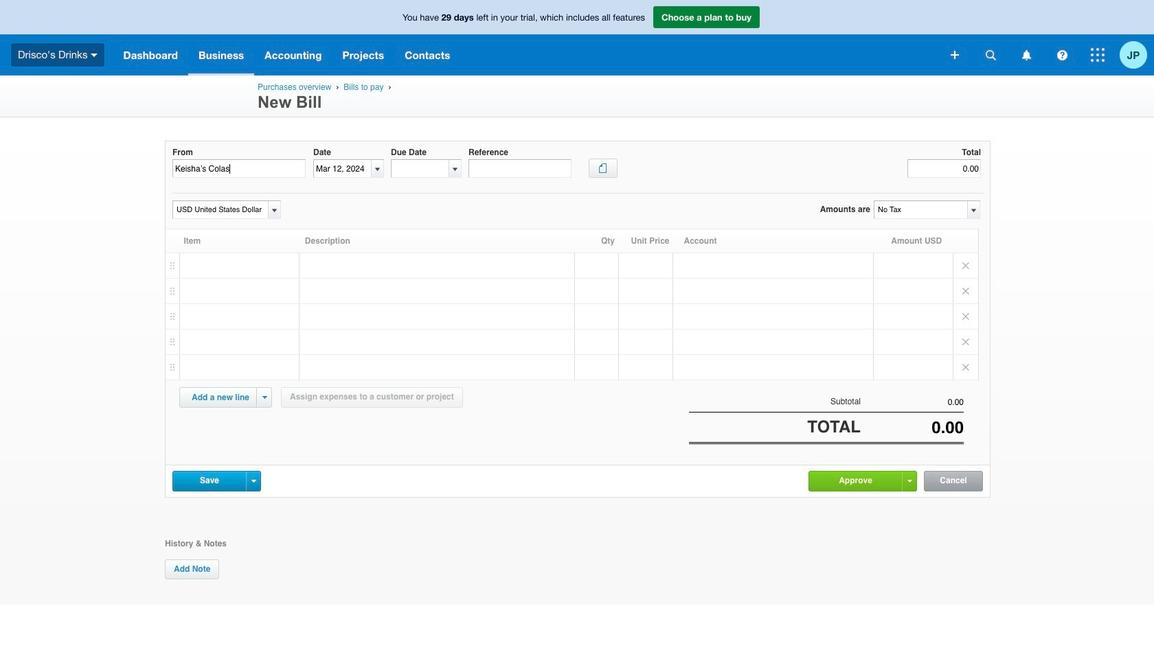 Task type: describe. For each thing, give the bounding box(es) containing it.
2 delete line item image from the top
[[954, 279, 978, 304]]

delete line item image
[[954, 304, 978, 329]]

3 delete line item image from the top
[[954, 330, 978, 354]]

more approve options... image
[[907, 480, 912, 483]]



Task type: locate. For each thing, give the bounding box(es) containing it.
4 delete line item image from the top
[[954, 355, 978, 380]]

svg image
[[1091, 48, 1105, 62]]

more save options... image
[[251, 480, 256, 483]]

delete line item image
[[954, 254, 978, 278], [954, 279, 978, 304], [954, 330, 978, 354], [954, 355, 978, 380]]

None text field
[[172, 160, 306, 178], [469, 160, 572, 178], [908, 160, 981, 178], [314, 160, 371, 177], [392, 160, 449, 177], [173, 201, 266, 218], [875, 201, 967, 218], [172, 160, 306, 178], [469, 160, 572, 178], [908, 160, 981, 178], [314, 160, 371, 177], [392, 160, 449, 177], [173, 201, 266, 218], [875, 201, 967, 218]]

svg image
[[985, 50, 996, 60], [1022, 50, 1031, 60], [1057, 50, 1067, 60], [951, 51, 959, 59], [91, 53, 98, 57]]

more add line options... image
[[262, 396, 267, 399]]

banner
[[0, 0, 1154, 76]]

1 delete line item image from the top
[[954, 254, 978, 278]]

None text field
[[861, 398, 964, 407], [861, 419, 964, 438], [861, 398, 964, 407], [861, 419, 964, 438]]



Task type: vqa. For each thing, say whether or not it's contained in the screenshot.
second Delete line item image from the bottom
yes



